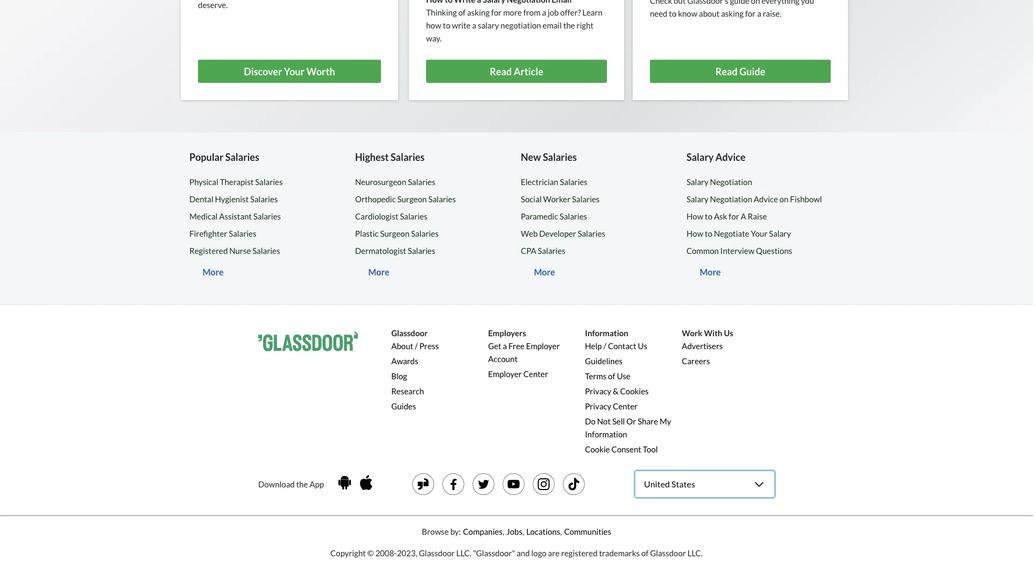 Task type: vqa. For each thing, say whether or not it's contained in the screenshot.


Task type: locate. For each thing, give the bounding box(es) containing it.
hygienist
[[215, 194, 249, 204]]

1 privacy from the top
[[585, 387, 612, 396]]

0 horizontal spatial of
[[459, 8, 466, 17]]

information
[[585, 328, 629, 338], [585, 430, 627, 439]]

1 vertical spatial center
[[613, 402, 638, 411]]

raise
[[748, 212, 767, 221]]

browse
[[422, 527, 449, 537]]

salary up questions
[[769, 229, 791, 239]]

account
[[488, 354, 518, 364]]

help
[[585, 341, 602, 351]]

0 vertical spatial information
[[585, 328, 629, 338]]

0 vertical spatial the
[[564, 21, 575, 30]]

learn
[[583, 8, 603, 17]]

us
[[724, 328, 734, 338], [638, 341, 648, 351]]

1 read from the left
[[490, 66, 512, 77]]

1 horizontal spatial of
[[608, 372, 616, 381]]

salary for salary negotiation
[[687, 177, 709, 187]]

1 horizontal spatial read
[[716, 66, 738, 77]]

1 horizontal spatial advice
[[754, 194, 778, 204]]

0 horizontal spatial the
[[296, 480, 308, 489]]

1 horizontal spatial for
[[729, 212, 740, 221]]

salary down salary negotiation
[[687, 194, 709, 204]]

more button
[[189, 262, 237, 283], [355, 262, 403, 283], [521, 262, 568, 283], [687, 262, 734, 283]]

for left 'a'
[[729, 212, 740, 221]]

0 horizontal spatial llc.
[[456, 549, 472, 558]]

1 how from the top
[[687, 212, 704, 221]]

employer
[[526, 341, 560, 351], [488, 369, 522, 379]]

1 negotiation from the top
[[710, 177, 753, 187]]

read left "article" in the top of the page
[[490, 66, 512, 77]]

how left ask
[[687, 212, 704, 221]]

dental hygienist salaries
[[189, 194, 278, 204]]

on left fishbowl
[[780, 194, 789, 204]]

your left worth on the top of page
[[284, 66, 305, 77]]

the left the app
[[296, 480, 308, 489]]

0 vertical spatial us
[[724, 328, 734, 338]]

2 privacy from the top
[[585, 402, 612, 411]]

0 horizontal spatial on
[[751, 0, 760, 5]]

2 / from the left
[[604, 341, 607, 351]]

salaries right assistant
[[253, 212, 281, 221]]

dermatologist salaries
[[355, 246, 435, 256]]

0 vertical spatial of
[[459, 8, 466, 17]]

communities
[[564, 527, 611, 537]]

center up or
[[613, 402, 638, 411]]

how
[[687, 212, 704, 221], [687, 229, 704, 239]]

of right the trademarks
[[642, 549, 649, 558]]

0 horizontal spatial us
[[638, 341, 648, 351]]

1 horizontal spatial /
[[604, 341, 607, 351]]

1 vertical spatial of
[[608, 372, 616, 381]]

advertisers
[[682, 341, 723, 351]]

cardiologist salaries link
[[355, 212, 428, 221]]

read for read article
[[490, 66, 512, 77]]

salary negotiation advice on fishbowl link
[[687, 194, 822, 204]]

salaries down neurosurgeon salaries 'link'
[[428, 194, 456, 204]]

3 more button from the left
[[521, 262, 568, 283]]

a right get
[[503, 341, 507, 351]]

salary negotiation advice on fishbowl
[[687, 194, 822, 204]]

of left use
[[608, 372, 616, 381]]

2 horizontal spatial for
[[746, 8, 756, 18]]

0 vertical spatial negotiation
[[710, 177, 753, 187]]

llc.
[[456, 549, 472, 558], [688, 549, 703, 558]]

read
[[490, 66, 512, 77], [716, 66, 738, 77]]

0 vertical spatial center
[[524, 369, 548, 379]]

more down common on the right
[[700, 267, 721, 278]]

work
[[682, 328, 703, 338]]

to inside check out glassdoor's guide on everything you need to know about asking for a raise.
[[669, 8, 677, 18]]

0 horizontal spatial advice
[[716, 151, 746, 163]]

1 llc. from the left
[[456, 549, 472, 558]]

glassdoor about / press awards blog research guides
[[391, 328, 439, 411]]

employer right free
[[526, 341, 560, 351]]

0 vertical spatial employer
[[526, 341, 560, 351]]

privacy up the 'not'
[[585, 402, 612, 411]]

of inside 'information help / contact us guidelines terms of use privacy & cookies privacy center do not sell or share my information cookie consent tool'
[[608, 372, 616, 381]]

salary down salary advice on the top right
[[687, 177, 709, 187]]

thinking
[[426, 8, 457, 17]]

more button down cpa salaries link
[[521, 262, 568, 283]]

worker
[[543, 194, 571, 204]]

copyright © 2008-2023, glassdoor llc. "glassdoor" and logo are registered trademarks of glassdoor llc.
[[331, 549, 703, 558]]

1 horizontal spatial asking
[[721, 8, 744, 18]]

us inside work with us advertisers careers
[[724, 328, 734, 338]]

to right how
[[443, 21, 451, 30]]

worth
[[307, 66, 335, 77]]

1 horizontal spatial the
[[564, 21, 575, 30]]

1 horizontal spatial employer
[[526, 341, 560, 351]]

for
[[491, 8, 502, 17], [746, 8, 756, 18], [729, 212, 740, 221]]

glassdoor right the trademarks
[[650, 549, 686, 558]]

thinking of asking for more from a job offer? learn how to write a salary negotiation email the right way.
[[426, 8, 603, 43]]

or
[[627, 417, 636, 426]]

surgeon for plastic
[[380, 229, 410, 239]]

for inside check out glassdoor's guide on everything you need to know about asking for a raise.
[[746, 8, 756, 18]]

therapist
[[220, 177, 254, 187]]

salary up the salary negotiation 'link'
[[687, 151, 714, 163]]

orthopedic surgeon salaries
[[355, 194, 456, 204]]

salaries
[[225, 151, 259, 163], [391, 151, 425, 163], [543, 151, 577, 163], [255, 177, 283, 187], [408, 177, 436, 187], [560, 177, 588, 187], [250, 194, 278, 204], [428, 194, 456, 204], [572, 194, 600, 204], [253, 212, 281, 221], [400, 212, 428, 221], [560, 212, 587, 221], [229, 229, 256, 239], [411, 229, 439, 239], [578, 229, 606, 239], [253, 246, 280, 256], [408, 246, 435, 256], [538, 246, 566, 256]]

0 horizontal spatial for
[[491, 8, 502, 17]]

0 vertical spatial advice
[[716, 151, 746, 163]]

surgeon down neurosurgeon salaries 'link'
[[398, 194, 427, 204]]

careers
[[682, 356, 710, 366]]

0 vertical spatial your
[[284, 66, 305, 77]]

0 horizontal spatial read
[[490, 66, 512, 77]]

how for how to ask for a raise
[[687, 212, 704, 221]]

4 more button from the left
[[687, 262, 734, 283]]

0 vertical spatial how
[[687, 212, 704, 221]]

/ left press
[[415, 341, 418, 351]]

more down registered
[[203, 267, 224, 278]]

3 more from the left
[[534, 267, 555, 278]]

1 vertical spatial employer
[[488, 369, 522, 379]]

/ inside 'information help / contact us guidelines terms of use privacy & cookies privacy center do not sell or share my information cookie consent tool'
[[604, 341, 607, 351]]

employer down account
[[488, 369, 522, 379]]

salaries right developer
[[578, 229, 606, 239]]

copyright
[[331, 549, 366, 558]]

highest
[[355, 151, 389, 163]]

offer?
[[561, 8, 581, 17]]

electrician salaries
[[521, 177, 588, 187]]

press
[[420, 341, 439, 351]]

0 horizontal spatial center
[[524, 369, 548, 379]]

common interview questions
[[687, 246, 793, 256]]

employers
[[488, 328, 526, 338]]

1 / from the left
[[415, 341, 418, 351]]

1 horizontal spatial center
[[613, 402, 638, 411]]

a inside check out glassdoor's guide on everything you need to know about asking for a raise.
[[758, 8, 762, 18]]

the down offer?
[[564, 21, 575, 30]]

glassdoor inside glassdoor about / press awards blog research guides
[[391, 328, 428, 338]]

salaries up the electrician salaries link
[[543, 151, 577, 163]]

read left guide
[[716, 66, 738, 77]]

1 vertical spatial the
[[296, 480, 308, 489]]

web developer salaries
[[521, 229, 606, 239]]

0 vertical spatial surgeon
[[398, 194, 427, 204]]

read article link
[[426, 60, 607, 83]]

more down cpa salaries link
[[534, 267, 555, 278]]

registered nurse salaries
[[189, 246, 280, 256]]

center inside employers get a free employer account employer center
[[524, 369, 548, 379]]

more button down registered
[[189, 262, 237, 283]]

social
[[521, 194, 542, 204]]

for up salary
[[491, 8, 502, 17]]

salaries right worker
[[572, 194, 600, 204]]

for inside thinking of asking for more from a job offer? learn how to write a salary negotiation email the right way.
[[491, 8, 502, 17]]

/
[[415, 341, 418, 351], [604, 341, 607, 351]]

0 horizontal spatial asking
[[467, 8, 490, 17]]

how up common on the right
[[687, 229, 704, 239]]

asking down guide in the right of the page
[[721, 8, 744, 18]]

1 vertical spatial privacy
[[585, 402, 612, 411]]

1 horizontal spatial llc.
[[688, 549, 703, 558]]

to inside thinking of asking for more from a job offer? learn how to write a salary negotiation email the right way.
[[443, 21, 451, 30]]

glassdoor
[[391, 328, 428, 338], [419, 549, 455, 558], [650, 549, 686, 558]]

0 vertical spatial privacy
[[585, 387, 612, 396]]

1 more from the left
[[203, 267, 224, 278]]

0 horizontal spatial your
[[284, 66, 305, 77]]

a left the 'raise.'
[[758, 8, 762, 18]]

electrician
[[521, 177, 559, 187]]

cookies
[[620, 387, 649, 396]]

2 negotiation from the top
[[710, 194, 753, 204]]

how to ask for a raise link
[[687, 212, 767, 221]]

center down the "get a free employer account" link
[[524, 369, 548, 379]]

terms of use link
[[585, 372, 631, 381]]

assistant
[[219, 212, 252, 221]]

salaries down orthopedic surgeon salaries
[[400, 212, 428, 221]]

advice up raise
[[754, 194, 778, 204]]

everything
[[762, 0, 800, 5]]

the
[[564, 21, 575, 30], [296, 480, 308, 489]]

a inside employers get a free employer account employer center
[[503, 341, 507, 351]]

with
[[704, 328, 723, 338]]

discover your worth
[[244, 66, 335, 77]]

paramedic salaries link
[[521, 212, 587, 221]]

1 vertical spatial your
[[751, 229, 768, 239]]

0 horizontal spatial /
[[415, 341, 418, 351]]

0 horizontal spatial employer
[[488, 369, 522, 379]]

for down guide in the right of the page
[[746, 8, 756, 18]]

do not sell or share my information link
[[585, 417, 671, 439]]

terms
[[585, 372, 607, 381]]

share
[[638, 417, 658, 426]]

about
[[699, 8, 720, 18]]

1 vertical spatial negotiation
[[710, 194, 753, 204]]

contact
[[608, 341, 637, 351]]

salary for salary negotiation advice on fishbowl
[[687, 194, 709, 204]]

1 horizontal spatial on
[[780, 194, 789, 204]]

1 vertical spatial on
[[780, 194, 789, 204]]

more
[[503, 8, 522, 17]]

surgeon up dermatologist salaries
[[380, 229, 410, 239]]

1 vertical spatial how
[[687, 229, 704, 239]]

registered
[[561, 549, 598, 558]]

salaries up social worker salaries
[[560, 177, 588, 187]]

more button for highest
[[355, 262, 403, 283]]

us right contact
[[638, 341, 648, 351]]

employers get a free employer account employer center
[[488, 328, 560, 379]]

nurse
[[229, 246, 251, 256]]

1 vertical spatial us
[[638, 341, 648, 351]]

information up help / contact us link
[[585, 328, 629, 338]]

companies
[[463, 527, 503, 537]]

surgeon for orthopedic
[[398, 194, 427, 204]]

1 more button from the left
[[189, 262, 237, 283]]

negotiation up salary negotiation advice on fishbowl
[[710, 177, 753, 187]]

1 vertical spatial surgeon
[[380, 229, 410, 239]]

of up write on the left of the page
[[459, 8, 466, 17]]

2 llc. from the left
[[688, 549, 703, 558]]

job
[[548, 8, 559, 17]]

1 information from the top
[[585, 328, 629, 338]]

1 vertical spatial advice
[[754, 194, 778, 204]]

asking up salary
[[467, 8, 490, 17]]

salary negotiation link
[[687, 177, 753, 187]]

2 read from the left
[[716, 66, 738, 77]]

2 more from the left
[[368, 267, 389, 278]]

sell
[[613, 417, 625, 426]]

my
[[660, 417, 671, 426]]

more button down "dermatologist" at the left of page
[[355, 262, 403, 283]]

privacy down terms on the right bottom
[[585, 387, 612, 396]]

read for read guide
[[716, 66, 738, 77]]

negotiation for salary negotiation
[[710, 177, 753, 187]]

center
[[524, 369, 548, 379], [613, 402, 638, 411]]

1 horizontal spatial us
[[724, 328, 734, 338]]

/ right help
[[604, 341, 607, 351]]

negotiation for salary negotiation advice on fishbowl
[[710, 194, 753, 204]]

2 more button from the left
[[355, 262, 403, 283]]

you
[[801, 0, 814, 5]]

2 horizontal spatial of
[[642, 549, 649, 558]]

to
[[669, 8, 677, 18], [443, 21, 451, 30], [705, 212, 713, 221], [705, 229, 713, 239]]

salary for salary advice
[[687, 151, 714, 163]]

check
[[650, 0, 673, 5]]

glassdoor up about / press link
[[391, 328, 428, 338]]

advice up salary negotiation
[[716, 151, 746, 163]]

center inside 'information help / contact us guidelines terms of use privacy & cookies privacy center do not sell or share my information cookie consent tool'
[[613, 402, 638, 411]]

firefighter
[[189, 229, 227, 239]]

help / contact us link
[[585, 341, 648, 351]]

information down the 'not'
[[585, 430, 627, 439]]

to down out
[[669, 8, 677, 18]]

us right with
[[724, 328, 734, 338]]

salaries down developer
[[538, 246, 566, 256]]

negotiation up how to ask for a raise link
[[710, 194, 753, 204]]

salaries up "web developer salaries" link
[[560, 212, 587, 221]]

/ inside glassdoor about / press awards blog research guides
[[415, 341, 418, 351]]

more down "dermatologist" at the left of page
[[368, 267, 389, 278]]

developer
[[539, 229, 576, 239]]

on right guide in the right of the page
[[751, 0, 760, 5]]

salaries right hygienist
[[250, 194, 278, 204]]

cardiologist salaries
[[355, 212, 428, 221]]

0 vertical spatial on
[[751, 0, 760, 5]]

more button down common on the right
[[687, 262, 734, 283]]

your down raise
[[751, 229, 768, 239]]

app
[[310, 480, 324, 489]]

guidelines link
[[585, 356, 623, 366]]

4 more from the left
[[700, 267, 721, 278]]

1 vertical spatial information
[[585, 430, 627, 439]]

2 information from the top
[[585, 430, 627, 439]]

on
[[751, 0, 760, 5], [780, 194, 789, 204]]

for for a
[[729, 212, 740, 221]]

2 how from the top
[[687, 229, 704, 239]]

about
[[391, 341, 413, 351]]



Task type: describe. For each thing, give the bounding box(es) containing it.
use
[[617, 372, 631, 381]]

discover
[[244, 66, 282, 77]]

&
[[613, 387, 619, 396]]

read guide button
[[650, 60, 831, 83]]

awards link
[[391, 356, 419, 366]]

plastic surgeon salaries
[[355, 229, 439, 239]]

more button for salary
[[687, 262, 734, 283]]

way.
[[426, 34, 442, 43]]

a left job
[[542, 8, 546, 17]]

guidelines
[[585, 356, 623, 366]]

/ for help
[[604, 341, 607, 351]]

salaries right nurse
[[253, 246, 280, 256]]

right
[[577, 21, 594, 30]]

dental hygienist salaries link
[[189, 194, 278, 204]]

a right write on the left of the page
[[472, 21, 477, 30]]

orthopedic surgeon salaries link
[[355, 194, 456, 204]]

plastic
[[355, 229, 379, 239]]

on inside check out glassdoor's guide on everything you need to know about asking for a raise.
[[751, 0, 760, 5]]

physical
[[189, 177, 218, 187]]

information help / contact us guidelines terms of use privacy & cookies privacy center do not sell or share my information cookie consent tool
[[585, 328, 671, 454]]

awards
[[391, 356, 419, 366]]

download the app
[[258, 480, 324, 489]]

how to ask for a raise
[[687, 212, 767, 221]]

glassdoor down browse
[[419, 549, 455, 558]]

salaries up therapist
[[225, 151, 259, 163]]

by:
[[451, 527, 461, 537]]

1 horizontal spatial your
[[751, 229, 768, 239]]

your inside button
[[284, 66, 305, 77]]

web
[[521, 229, 538, 239]]

highest salaries
[[355, 151, 425, 163]]

medical assistant salaries
[[189, 212, 281, 221]]

dental
[[189, 194, 213, 204]]

download
[[258, 480, 295, 489]]

salaries up dermatologist salaries
[[411, 229, 439, 239]]

interview
[[721, 246, 755, 256]]

more for new
[[534, 267, 555, 278]]

firefighter salaries
[[189, 229, 256, 239]]

about / press link
[[391, 341, 439, 351]]

article
[[514, 66, 544, 77]]

cpa salaries
[[521, 246, 566, 256]]

salary advice
[[687, 151, 746, 163]]

cpa salaries link
[[521, 246, 566, 256]]

fishbowl
[[790, 194, 822, 204]]

how for how to negotiate your salary
[[687, 229, 704, 239]]

glassdoor's
[[688, 0, 729, 5]]

physical therapist salaries
[[189, 177, 283, 187]]

of inside thinking of asking for more from a job offer? learn how to write a salary negotiation email the right way.
[[459, 8, 466, 17]]

salaries up nurse
[[229, 229, 256, 239]]

new salaries
[[521, 151, 577, 163]]

how
[[426, 21, 442, 30]]

salaries up orthopedic surgeon salaries
[[408, 177, 436, 187]]

orthopedic
[[355, 194, 396, 204]]

the inside thinking of asking for more from a job offer? learn how to write a salary negotiation email the right way.
[[564, 21, 575, 30]]

popular salaries
[[189, 151, 259, 163]]

common interview questions link
[[687, 246, 793, 256]]

blog
[[391, 372, 407, 381]]

how to negotiate your salary link
[[687, 229, 791, 239]]

"glassdoor"
[[473, 549, 515, 558]]

dermatologist
[[355, 246, 406, 256]]

registered nurse salaries link
[[189, 246, 280, 256]]

read article
[[490, 66, 544, 77]]

us inside 'information help / contact us guidelines terms of use privacy & cookies privacy center do not sell or share my information cookie consent tool'
[[638, 341, 648, 351]]

advertisers link
[[682, 341, 723, 351]]

salaries right therapist
[[255, 177, 283, 187]]

medical assistant salaries link
[[189, 212, 281, 221]]

read guide link
[[650, 60, 831, 83]]

asking inside check out glassdoor's guide on everything you need to know about asking for a raise.
[[721, 8, 744, 18]]

privacy center link
[[585, 402, 638, 411]]

cookie consent tool link
[[585, 445, 658, 454]]

get a free employer account link
[[488, 341, 560, 364]]

cardiologist
[[355, 212, 398, 221]]

jobs link
[[507, 527, 523, 537]]

raise.
[[763, 8, 782, 18]]

to up common on the right
[[705, 229, 713, 239]]

neurosurgeon salaries
[[355, 177, 436, 187]]

more button for popular
[[189, 262, 237, 283]]

to left ask
[[705, 212, 713, 221]]

asking inside thinking of asking for more from a job offer? learn how to write a salary negotiation email the right way.
[[467, 8, 490, 17]]

email
[[543, 21, 562, 30]]

electrician salaries link
[[521, 177, 588, 187]]

physical therapist salaries link
[[189, 177, 283, 187]]

and
[[517, 549, 530, 558]]

Select your country button
[[635, 471, 775, 498]]

more button for new
[[521, 262, 568, 283]]

plastic surgeon salaries link
[[355, 229, 439, 239]]

companies link
[[463, 527, 503, 537]]

read article button
[[426, 60, 607, 83]]

more for popular
[[203, 267, 224, 278]]

need
[[650, 8, 668, 18]]

get
[[488, 341, 502, 351]]

web developer salaries link
[[521, 229, 606, 239]]

/ for about
[[415, 341, 418, 351]]

neurosurgeon salaries link
[[355, 177, 436, 187]]

discover your worth link
[[198, 60, 381, 83]]

employer center link
[[488, 369, 548, 379]]

negotiate
[[714, 229, 750, 239]]

for for more
[[491, 8, 502, 17]]

more for salary
[[700, 267, 721, 278]]

how to negotiate your salary
[[687, 229, 791, 239]]

blog link
[[391, 372, 407, 381]]

from
[[524, 8, 541, 17]]

free
[[509, 341, 525, 351]]

out
[[674, 0, 686, 5]]

registered
[[189, 246, 228, 256]]

paramedic
[[521, 212, 558, 221]]

trademarks
[[599, 549, 640, 558]]

more for highest
[[368, 267, 389, 278]]

guide
[[740, 66, 766, 77]]

salaries down the plastic surgeon salaries
[[408, 246, 435, 256]]

salaries up neurosurgeon salaries 'link'
[[391, 151, 425, 163]]

2 vertical spatial of
[[642, 549, 649, 558]]



